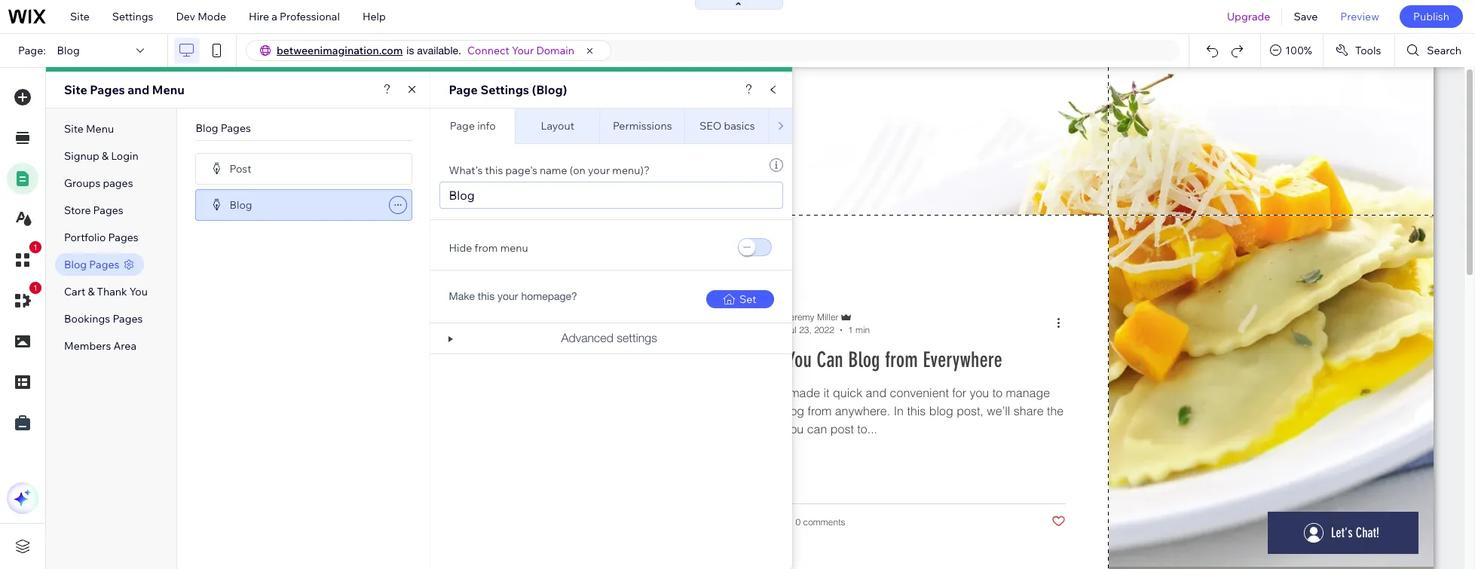Task type: describe. For each thing, give the bounding box(es) containing it.
0 vertical spatial your
[[588, 164, 610, 177]]

site for site pages and menu
[[64, 82, 87, 97]]

bookings pages
[[64, 312, 143, 326]]

1 horizontal spatial settings
[[481, 82, 529, 97]]

(blog)
[[532, 82, 567, 97]]

publish
[[1414, 10, 1450, 23]]

1 for first 1 button from the bottom
[[33, 284, 38, 293]]

& for signup
[[102, 149, 109, 163]]

area
[[114, 339, 136, 353]]

(on
[[570, 164, 586, 177]]

0 horizontal spatial blog pages
[[64, 258, 119, 271]]

name
[[540, 164, 567, 177]]

100% button
[[1262, 34, 1323, 67]]

post
[[230, 162, 252, 175]]

page's
[[506, 164, 537, 177]]

page settings (blog)
[[449, 82, 567, 97]]

signup
[[64, 149, 99, 163]]

layout
[[541, 119, 575, 133]]

connect
[[467, 44, 510, 57]]

store
[[64, 204, 91, 217]]

hire
[[249, 10, 269, 23]]

betweenimagination.com
[[277, 44, 403, 57]]

members area
[[64, 339, 136, 353]]

search button
[[1396, 34, 1476, 67]]

page for page settings (blog)
[[449, 82, 478, 97]]

dev mode
[[176, 10, 226, 23]]

0 vertical spatial settings
[[112, 10, 153, 23]]

available.
[[417, 44, 461, 57]]

is
[[407, 44, 414, 57]]

permissions
[[613, 119, 672, 133]]

preview button
[[1330, 0, 1391, 33]]

menu
[[500, 241, 528, 255]]

this for what's
[[485, 164, 503, 177]]

tools button
[[1324, 34, 1395, 67]]

pages up area
[[113, 312, 143, 326]]

2 1 button from the top
[[7, 282, 41, 317]]

and
[[128, 82, 149, 97]]

save button
[[1283, 0, 1330, 33]]

page for page info
[[450, 119, 475, 133]]

advanced for settings
[[561, 331, 614, 345]]

dev
[[176, 10, 195, 23]]

advanced seo
[[788, 112, 837, 140]]

advanced settings
[[561, 331, 657, 345]]

mode
[[198, 10, 226, 23]]

pages left and
[[90, 82, 125, 97]]

make
[[449, 290, 475, 302]]

homepage?
[[521, 290, 578, 302]]

what's this page's name (on your menu)?
[[449, 164, 650, 177]]

seo inside advanced seo
[[801, 126, 823, 140]]

this for make
[[478, 290, 495, 302]]

tools
[[1356, 44, 1382, 57]]



Task type: vqa. For each thing, say whether or not it's contained in the screenshot.
Page
yes



Task type: locate. For each thing, give the bounding box(es) containing it.
1 vertical spatial 1 button
[[7, 282, 41, 317]]

0 vertical spatial site
[[70, 10, 90, 23]]

1 1 button from the top
[[7, 241, 41, 276]]

hire a professional
[[249, 10, 340, 23]]

professional
[[280, 10, 340, 23]]

0 horizontal spatial your
[[498, 290, 518, 302]]

seo
[[700, 119, 722, 133], [801, 126, 823, 140]]

1 vertical spatial page
[[450, 119, 475, 133]]

set
[[740, 293, 757, 306]]

signup & login
[[64, 149, 139, 163]]

seo basics
[[700, 119, 755, 133]]

& left login
[[102, 149, 109, 163]]

set button
[[707, 290, 775, 308]]

this
[[485, 164, 503, 177], [478, 290, 495, 302]]

pages
[[103, 176, 133, 190]]

hide
[[449, 241, 472, 255]]

portfolio pages
[[64, 231, 138, 244]]

blog pages
[[196, 121, 251, 135], [64, 258, 119, 271]]

0 horizontal spatial menu
[[86, 122, 114, 136]]

seo right the basics
[[801, 126, 823, 140]]

settings up info
[[481, 82, 529, 97]]

members
[[64, 339, 111, 353]]

is available. connect your domain
[[407, 44, 575, 57]]

from
[[475, 241, 498, 255]]

your
[[512, 44, 534, 57]]

upgrade
[[1228, 10, 1271, 23]]

0 vertical spatial blog pages
[[196, 121, 251, 135]]

blog pages down portfolio
[[64, 258, 119, 271]]

0 vertical spatial 1
[[33, 243, 38, 252]]

basics
[[724, 119, 755, 133]]

blog pages up post
[[196, 121, 251, 135]]

this left page's
[[485, 164, 503, 177]]

1 horizontal spatial menu
[[152, 82, 185, 97]]

0 vertical spatial 1 button
[[7, 241, 41, 276]]

1 vertical spatial settings
[[481, 82, 529, 97]]

menu)?
[[613, 164, 650, 177]]

this right make
[[478, 290, 495, 302]]

login
[[111, 149, 139, 163]]

site
[[70, 10, 90, 23], [64, 82, 87, 97], [64, 122, 84, 136]]

page
[[449, 82, 478, 97], [450, 119, 475, 133]]

1 vertical spatial &
[[88, 285, 95, 299]]

groups
[[64, 176, 101, 190]]

0 horizontal spatial advanced
[[561, 331, 614, 345]]

0 vertical spatial menu
[[152, 82, 185, 97]]

1 horizontal spatial seo
[[801, 126, 823, 140]]

menu up signup & login
[[86, 122, 114, 136]]

1 vertical spatial menu
[[86, 122, 114, 136]]

seo left the basics
[[700, 119, 722, 133]]

site for site
[[70, 10, 90, 23]]

0 vertical spatial &
[[102, 149, 109, 163]]

1 vertical spatial site
[[64, 82, 87, 97]]

0 vertical spatial this
[[485, 164, 503, 177]]

site menu
[[64, 122, 114, 136]]

& for cart
[[88, 285, 95, 299]]

blog
[[57, 44, 80, 57], [196, 121, 218, 135], [230, 198, 252, 212], [64, 258, 87, 271]]

settings
[[617, 331, 657, 345]]

cart & thank you
[[64, 285, 148, 299]]

2 vertical spatial site
[[64, 122, 84, 136]]

your right "(on"
[[588, 164, 610, 177]]

cart
[[64, 285, 85, 299]]

menu
[[152, 82, 185, 97], [86, 122, 114, 136]]

your
[[588, 164, 610, 177], [498, 290, 518, 302]]

menu right and
[[152, 82, 185, 97]]

advanced right the basics
[[788, 112, 837, 126]]

pages right portfolio
[[108, 231, 138, 244]]

1 vertical spatial your
[[498, 290, 518, 302]]

help
[[363, 10, 386, 23]]

0 vertical spatial advanced
[[788, 112, 837, 126]]

your left homepage?
[[498, 290, 518, 302]]

2 1 from the top
[[33, 284, 38, 293]]

publish button
[[1400, 5, 1464, 28]]

1 1 from the top
[[33, 243, 38, 252]]

advanced for seo
[[788, 112, 837, 126]]

preview
[[1341, 10, 1380, 23]]

site pages and menu
[[64, 82, 185, 97]]

100%
[[1286, 44, 1313, 57]]

1 vertical spatial this
[[478, 290, 495, 302]]

1 horizontal spatial blog pages
[[196, 121, 251, 135]]

make this your homepage?
[[449, 290, 578, 302]]

site for site menu
[[64, 122, 84, 136]]

save
[[1294, 10, 1318, 23]]

0 horizontal spatial seo
[[700, 119, 722, 133]]

advanced left the 'settings'
[[561, 331, 614, 345]]

1 horizontal spatial advanced
[[788, 112, 837, 126]]

1
[[33, 243, 38, 252], [33, 284, 38, 293]]

pages up the cart & thank you
[[89, 258, 119, 271]]

1 for second 1 button from the bottom of the page
[[33, 243, 38, 252]]

page info
[[450, 119, 496, 133]]

you
[[130, 285, 148, 299]]

& right cart
[[88, 285, 95, 299]]

None text field
[[440, 182, 784, 209]]

0 vertical spatial page
[[449, 82, 478, 97]]

1 left cart
[[33, 284, 38, 293]]

pages
[[90, 82, 125, 97], [221, 121, 251, 135], [93, 204, 123, 217], [108, 231, 138, 244], [89, 258, 119, 271], [113, 312, 143, 326]]

switch
[[737, 238, 775, 259]]

1 left portfolio
[[33, 243, 38, 252]]

thank
[[97, 285, 127, 299]]

advanced
[[788, 112, 837, 126], [561, 331, 614, 345]]

what's
[[449, 164, 483, 177]]

0 horizontal spatial &
[[88, 285, 95, 299]]

bookings
[[64, 312, 110, 326]]

1 vertical spatial blog pages
[[64, 258, 119, 271]]

settings
[[112, 10, 153, 23], [481, 82, 529, 97]]

page up page info
[[449, 82, 478, 97]]

pages up post
[[221, 121, 251, 135]]

info
[[477, 119, 496, 133]]

page left info
[[450, 119, 475, 133]]

groups pages
[[64, 176, 133, 190]]

hide from menu
[[449, 241, 528, 255]]

search
[[1428, 44, 1462, 57]]

store pages
[[64, 204, 123, 217]]

1 button left portfolio
[[7, 241, 41, 276]]

1 horizontal spatial &
[[102, 149, 109, 163]]

0 horizontal spatial settings
[[112, 10, 153, 23]]

1 vertical spatial advanced
[[561, 331, 614, 345]]

pages up portfolio pages at the left
[[93, 204, 123, 217]]

1 button left cart
[[7, 282, 41, 317]]

1 button
[[7, 241, 41, 276], [7, 282, 41, 317]]

a
[[272, 10, 277, 23]]

&
[[102, 149, 109, 163], [88, 285, 95, 299]]

portfolio
[[64, 231, 106, 244]]

1 horizontal spatial your
[[588, 164, 610, 177]]

1 vertical spatial 1
[[33, 284, 38, 293]]

domain
[[536, 44, 575, 57]]

settings left dev
[[112, 10, 153, 23]]



